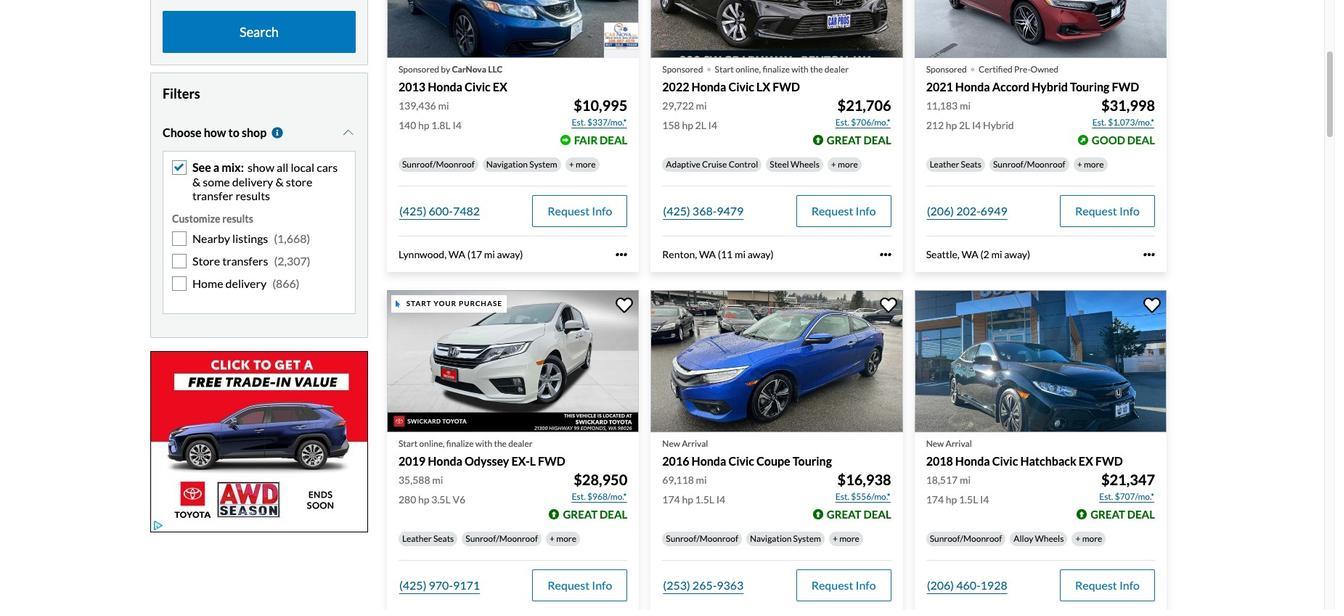 Task type: locate. For each thing, give the bounding box(es) containing it.
touring up $31,998 est. $1,073/mo.*
[[1070, 80, 1110, 93]]

1 vertical spatial ex
[[1079, 454, 1094, 468]]

3.5l
[[432, 494, 451, 506]]

seats up 202-
[[961, 159, 982, 170]]

sponsored inside "sponsored by carnova llc 2013 honda civic ex"
[[399, 64, 439, 75]]

hp for $28,950
[[418, 494, 430, 506]]

1 horizontal spatial new
[[926, 438, 944, 449]]

+ more for $21,347
[[1076, 534, 1103, 545]]

1.5l inside "18,517 mi 174 hp 1.5l i4"
[[959, 494, 978, 506]]

hp for $16,938
[[682, 494, 693, 506]]

i4 for $10,995
[[453, 119, 462, 131]]

honda down certified
[[956, 80, 990, 93]]

1 vertical spatial wheels
[[1035, 534, 1064, 545]]

2 vertical spatial start
[[399, 438, 418, 449]]

i4 for $16,938
[[717, 494, 726, 506]]

great for $28,950
[[563, 508, 598, 521]]

2 horizontal spatial wa
[[962, 248, 979, 261]]

certified
[[979, 64, 1013, 75]]

1 vertical spatial hybrid
[[983, 119, 1014, 131]]

delivery down show
[[232, 175, 273, 188]]

0 horizontal spatial &
[[192, 175, 201, 188]]

(425) 970-9171
[[399, 579, 480, 593]]

system for $10,995
[[530, 159, 557, 170]]

start for start online, finalize with the dealer 2019 honda odyssey ex-l fwd
[[399, 438, 418, 449]]

fwd up $31,998
[[1112, 80, 1139, 93]]

great down est. $968/mo.* 'button'
[[563, 508, 598, 521]]

i4 down new arrival 2016 honda civic coupe touring
[[717, 494, 726, 506]]

69,118
[[663, 474, 694, 487]]

1 · from the left
[[706, 54, 712, 80]]

deal down "$1,073/mo.*"
[[1128, 134, 1155, 147]]

request for $28,950
[[548, 579, 590, 593]]

leather seats down 212
[[930, 159, 982, 170]]

1 2l from the left
[[695, 119, 707, 131]]

1 horizontal spatial with
[[792, 64, 809, 75]]

est. inside $28,950 est. $968/mo.*
[[572, 492, 586, 503]]

the inside sponsored · start online, finalize with the dealer 2022 honda civic lx fwd
[[810, 64, 823, 75]]

mi for $10,995
[[438, 99, 449, 112]]

system
[[530, 159, 557, 170], [793, 534, 821, 545]]

1 horizontal spatial ex
[[1079, 454, 1094, 468]]

1 arrival from the left
[[682, 438, 708, 449]]

2 174 from the left
[[926, 494, 944, 506]]

$1,073/mo.*
[[1108, 117, 1155, 128]]

1 vertical spatial touring
[[793, 454, 832, 468]]

0 vertical spatial the
[[810, 64, 823, 75]]

hybrid down accord
[[983, 119, 1014, 131]]

1 new from the left
[[663, 438, 680, 449]]

arrival inside new arrival 2016 honda civic coupe touring
[[682, 438, 708, 449]]

1 vertical spatial leather
[[402, 534, 432, 545]]

hp right 158
[[682, 119, 693, 131]]

1 horizontal spatial touring
[[1070, 80, 1110, 93]]

0 horizontal spatial dealer
[[508, 438, 533, 449]]

honda inside sponsored · start online, finalize with the dealer 2022 honda civic lx fwd
[[692, 80, 726, 93]]

great for $21,706
[[827, 134, 862, 147]]

1 vertical spatial dealer
[[508, 438, 533, 449]]

i4 inside 69,118 mi 174 hp 1.5l i4
[[717, 494, 726, 506]]

2 ellipsis h image from the left
[[880, 249, 892, 261]]

finalize up odyssey at the left of page
[[446, 438, 474, 449]]

& down "all"
[[276, 175, 284, 188]]

request info button for $31,998
[[1060, 195, 1155, 227]]

1 horizontal spatial hybrid
[[1032, 80, 1068, 93]]

3 away) from the left
[[1004, 248, 1031, 261]]

2 horizontal spatial ellipsis h image
[[1144, 249, 1155, 261]]

(253) 265-9363 button
[[663, 570, 745, 602]]

·
[[706, 54, 712, 80], [970, 54, 976, 80]]

info for $21,347
[[1120, 579, 1140, 593]]

2 wa from the left
[[699, 248, 716, 261]]

1 horizontal spatial dealer
[[825, 64, 849, 75]]

show
[[248, 161, 274, 175]]

· inside sponsored · start online, finalize with the dealer 2022 honda civic lx fwd
[[706, 54, 712, 80]]

1 horizontal spatial ·
[[970, 54, 976, 80]]

arrival up 2018
[[946, 438, 972, 449]]

1 horizontal spatial sponsored
[[663, 64, 703, 75]]

2 2l from the left
[[959, 119, 970, 131]]

great down the est. $706/mo.* button
[[827, 134, 862, 147]]

mi inside "29,722 mi 158 hp 2l i4"
[[696, 99, 707, 112]]

mi inside the 11,183 mi 212 hp 2l i4 hybrid
[[960, 99, 971, 112]]

local
[[291, 161, 315, 175]]

2 arrival from the left
[[946, 438, 972, 449]]

honda right 2022
[[692, 80, 726, 93]]

mi for $28,950
[[432, 474, 443, 487]]

1 wa from the left
[[449, 248, 465, 261]]

request for $21,347
[[1075, 579, 1117, 593]]

(425) 600-7482 button
[[399, 195, 481, 227]]

odyssey
[[465, 454, 509, 468]]

(206) for $21,347
[[927, 579, 954, 593]]

request info button for $16,938
[[796, 570, 892, 602]]

0 vertical spatial seats
[[961, 159, 982, 170]]

0 horizontal spatial wa
[[449, 248, 465, 261]]

202-
[[957, 204, 981, 218]]

est. inside '$21,347 est. $707/mo.*'
[[1100, 492, 1114, 503]]

more down est. $968/mo.* 'button'
[[556, 534, 577, 545]]

$337/mo.*
[[588, 117, 627, 128]]

seats
[[961, 159, 982, 170], [433, 534, 454, 545]]

est. $968/mo.* button
[[571, 490, 628, 505]]

ellipsis h image
[[616, 249, 628, 261], [880, 249, 892, 261], [1144, 249, 1155, 261]]

1 away) from the left
[[497, 248, 523, 261]]

mi up 3.5l
[[432, 474, 443, 487]]

1 horizontal spatial wa
[[699, 248, 716, 261]]

2 new from the left
[[926, 438, 944, 449]]

touring inside new arrival 2016 honda civic coupe touring
[[793, 454, 832, 468]]

$10,995
[[574, 96, 628, 114]]

mi right 29,722
[[696, 99, 707, 112]]

fwd right l
[[538, 454, 565, 468]]

1 (206) from the top
[[927, 204, 954, 218]]

1 ellipsis h image from the left
[[616, 249, 628, 261]]

2l right 158
[[695, 119, 707, 131]]

est. inside the $10,995 est. $337/mo.*
[[572, 117, 586, 128]]

1 vertical spatial leather seats
[[402, 534, 454, 545]]

i4 inside 139,436 mi 140 hp 1.8l i4
[[453, 119, 462, 131]]

0 horizontal spatial with
[[475, 438, 492, 449]]

mi
[[438, 99, 449, 112], [696, 99, 707, 112], [960, 99, 971, 112], [484, 248, 495, 261], [735, 248, 746, 261], [992, 248, 1003, 261], [432, 474, 443, 487], [696, 474, 707, 487], [960, 474, 971, 487]]

$21,706
[[838, 96, 892, 114]]

honda inside new arrival 2018 honda civic hatchback ex fwd
[[956, 454, 990, 468]]

listings
[[232, 232, 268, 245]]

the down crystal black pearl 2022 honda civic lx fwd sedan front-wheel drive continuously variable transmission image
[[810, 64, 823, 75]]

0 vertical spatial with
[[792, 64, 809, 75]]

ex down llc
[[493, 80, 507, 93]]

368-
[[693, 204, 717, 218]]

est. down $28,950
[[572, 492, 586, 503]]

1 horizontal spatial leather seats
[[930, 159, 982, 170]]

i4 inside the 11,183 mi 212 hp 2l i4 hybrid
[[972, 119, 981, 131]]

970-
[[429, 579, 453, 593]]

1 vertical spatial seats
[[433, 534, 454, 545]]

honda up 35,588 mi 280 hp 3.5l v6
[[428, 454, 463, 468]]

1 vertical spatial system
[[793, 534, 821, 545]]

0 vertical spatial results
[[236, 189, 270, 202]]

2 (206) from the top
[[927, 579, 954, 593]]

29,722 mi 158 hp 2l i4
[[663, 99, 718, 131]]

1 vertical spatial results
[[222, 213, 253, 225]]

9479
[[717, 204, 744, 218]]

seats for $28,950
[[433, 534, 454, 545]]

0 vertical spatial online,
[[736, 64, 761, 75]]

est. inside the $16,938 est. $556/mo.*
[[836, 492, 850, 503]]

civic left hatchback
[[993, 454, 1018, 468]]

alloy
[[1014, 534, 1034, 545]]

mi for $21,706
[[696, 99, 707, 112]]

wa for $31,998
[[962, 248, 979, 261]]

11,183 mi 212 hp 2l i4 hybrid
[[926, 99, 1014, 131]]

0 horizontal spatial sponsored
[[399, 64, 439, 75]]

2 · from the left
[[970, 54, 976, 80]]

great deal for $16,938
[[827, 508, 892, 521]]

sunroof/moonroof up (253) 265-9363
[[666, 534, 739, 545]]

0 horizontal spatial system
[[530, 159, 557, 170]]

1 vertical spatial navigation
[[750, 534, 792, 545]]

i4 up the adaptive cruise control in the top of the page
[[708, 119, 718, 131]]

fwd right lx
[[773, 80, 800, 93]]

0 horizontal spatial 2l
[[695, 119, 707, 131]]

+ more down est. $968/mo.* 'button'
[[550, 534, 577, 545]]

0 horizontal spatial arrival
[[682, 438, 708, 449]]

radiant red metallic 2021 honda accord hybrid touring fwd sedan front-wheel drive continuously variable transmission image
[[915, 0, 1167, 58]]

honda inside sponsored · certified pre-owned 2021 honda accord hybrid touring fwd
[[956, 80, 990, 93]]

sponsored for $31,998
[[926, 64, 967, 75]]

customize results
[[172, 213, 253, 225]]

some
[[203, 175, 230, 188]]

request info
[[548, 204, 612, 218], [812, 204, 876, 218], [1075, 204, 1140, 218], [548, 579, 612, 593], [812, 579, 876, 593], [1075, 579, 1140, 593]]

deal down $707/mo.*
[[1128, 508, 1155, 521]]

away) right (2
[[1004, 248, 1031, 261]]

1 1.5l from the left
[[695, 494, 715, 506]]

start up "29,722 mi 158 hp 2l i4"
[[715, 64, 734, 75]]

0 vertical spatial wheels
[[791, 159, 820, 170]]

hp for $21,706
[[682, 119, 693, 131]]

mi inside 35,588 mi 280 hp 3.5l v6
[[432, 474, 443, 487]]

fwd up $21,347
[[1096, 454, 1123, 468]]

est. for $16,938
[[836, 492, 850, 503]]

hp inside 35,588 mi 280 hp 3.5l v6
[[418, 494, 430, 506]]

35,588
[[399, 474, 430, 487]]

request info button for $28,950
[[533, 570, 628, 602]]

renton,
[[663, 248, 697, 261]]

sponsored · start online, finalize with the dealer 2022 honda civic lx fwd
[[663, 54, 849, 93]]

est. up good on the right top of the page
[[1093, 117, 1107, 128]]

sunroof/moonroof for $21,347
[[930, 534, 1002, 545]]

+ for $31,998
[[1077, 159, 1082, 170]]

mi for $21,347
[[960, 474, 971, 487]]

1 sponsored from the left
[[399, 64, 439, 75]]

online,
[[736, 64, 761, 75], [419, 438, 445, 449]]

18,517 mi 174 hp 1.5l i4
[[926, 474, 989, 506]]

0 horizontal spatial seats
[[433, 534, 454, 545]]

request
[[548, 204, 590, 218], [812, 204, 854, 218], [1075, 204, 1117, 218], [548, 579, 590, 593], [812, 579, 854, 593], [1075, 579, 1117, 593]]

&
[[192, 175, 201, 188], [276, 175, 284, 188]]

265-
[[693, 579, 717, 593]]

sunroof/moonroof up (206) 460-1928
[[930, 534, 1002, 545]]

hp for $31,998
[[946, 119, 957, 131]]

fair deal
[[574, 134, 628, 147]]

$28,950
[[574, 471, 628, 489]]

(17
[[467, 248, 482, 261]]

results down show
[[236, 189, 270, 202]]

(425)
[[399, 204, 427, 218], [663, 204, 690, 218], [399, 579, 427, 593]]

2 1.5l from the left
[[959, 494, 978, 506]]

est. down $16,938
[[836, 492, 850, 503]]

0 vertical spatial start
[[715, 64, 734, 75]]

mix:
[[222, 161, 244, 175]]

leather for $28,950
[[402, 534, 432, 545]]

hp inside the 11,183 mi 212 hp 2l i4 hybrid
[[946, 119, 957, 131]]

hybrid
[[1032, 80, 1068, 93], [983, 119, 1014, 131]]

(425) left 368-
[[663, 204, 690, 218]]

finalize
[[763, 64, 790, 75], [446, 438, 474, 449]]

honda up 69,118 mi 174 hp 1.5l i4
[[692, 454, 726, 468]]

mi right 18,517
[[960, 474, 971, 487]]

(206) 202-6949
[[927, 204, 1008, 218]]

civic inside "sponsored by carnova llc 2013 honda civic ex"
[[465, 80, 491, 93]]

1 horizontal spatial 1.5l
[[959, 494, 978, 506]]

1 horizontal spatial online,
[[736, 64, 761, 75]]

0 horizontal spatial leather seats
[[402, 534, 454, 545]]

69,118 mi 174 hp 1.5l i4
[[663, 474, 726, 506]]

1 horizontal spatial arrival
[[946, 438, 972, 449]]

a
[[213, 161, 219, 175]]

leather seats down 3.5l
[[402, 534, 454, 545]]

touring
[[1070, 80, 1110, 93], [793, 454, 832, 468]]

civic down carnova
[[465, 80, 491, 93]]

+ for $21,706
[[831, 159, 836, 170]]

hp inside "29,722 mi 158 hp 2l i4"
[[682, 119, 693, 131]]

(425) 368-9479
[[663, 204, 744, 218]]

0 vertical spatial ex
[[493, 80, 507, 93]]

i4 right 212
[[972, 119, 981, 131]]

coupe
[[757, 454, 791, 468]]

2 sponsored from the left
[[663, 64, 703, 75]]

1 horizontal spatial ellipsis h image
[[880, 249, 892, 261]]

0 vertical spatial finalize
[[763, 64, 790, 75]]

with down crystal black pearl 2022 honda civic lx fwd sedan front-wheel drive continuously variable transmission image
[[792, 64, 809, 75]]

hp inside "18,517 mi 174 hp 1.5l i4"
[[946, 494, 957, 506]]

sponsored for $10,995
[[399, 64, 439, 75]]

sponsored for $21,706
[[663, 64, 703, 75]]

more for $21,347
[[1082, 534, 1103, 545]]

touring right coupe
[[793, 454, 832, 468]]

0 horizontal spatial 174
[[663, 494, 680, 506]]

ex right hatchback
[[1079, 454, 1094, 468]]

est. inside $21,706 est. $706/mo.*
[[836, 117, 850, 128]]

start up the 2019
[[399, 438, 418, 449]]

hp down the "69,118"
[[682, 494, 693, 506]]

3 wa from the left
[[962, 248, 979, 261]]

i4 for $21,706
[[708, 119, 718, 131]]

1 174 from the left
[[663, 494, 680, 506]]

civic inside new arrival 2016 honda civic coupe touring
[[729, 454, 754, 468]]

2 away) from the left
[[748, 248, 774, 261]]

0 horizontal spatial online,
[[419, 438, 445, 449]]

2 horizontal spatial away)
[[1004, 248, 1031, 261]]

new inside new arrival 2018 honda civic hatchback ex fwd
[[926, 438, 944, 449]]

0 horizontal spatial ·
[[706, 54, 712, 80]]

deal down $968/mo.* at the left of the page
[[600, 508, 628, 521]]

sunroof/moonroof
[[402, 159, 475, 170], [993, 159, 1066, 170], [466, 534, 538, 545], [666, 534, 739, 545], [930, 534, 1002, 545]]

lx
[[757, 80, 771, 93]]

$21,347 est. $707/mo.*
[[1100, 471, 1155, 503]]

0 horizontal spatial the
[[494, 438, 507, 449]]

ex
[[493, 80, 507, 93], [1079, 454, 1094, 468]]

leather down '280'
[[402, 534, 432, 545]]

l
[[530, 454, 536, 468]]

results
[[236, 189, 270, 202], [222, 213, 253, 225]]

1 horizontal spatial wheels
[[1035, 534, 1064, 545]]

0 horizontal spatial ellipsis h image
[[616, 249, 628, 261]]

+ more down fair on the left top of the page
[[569, 159, 596, 170]]

hp right 212
[[946, 119, 957, 131]]

civic left lx
[[729, 80, 754, 93]]

+ more for $28,950
[[550, 534, 577, 545]]

+ more right alloy wheels
[[1076, 534, 1103, 545]]

est. for $10,995
[[572, 117, 586, 128]]

great for $21,347
[[1091, 508, 1125, 521]]

9363
[[717, 579, 744, 593]]

hp inside 69,118 mi 174 hp 1.5l i4
[[682, 494, 693, 506]]

1 horizontal spatial the
[[810, 64, 823, 75]]

request info button
[[533, 195, 628, 227], [796, 195, 892, 227], [1060, 195, 1155, 227], [533, 570, 628, 602], [796, 570, 892, 602], [1060, 570, 1155, 602]]

black 2018 honda civic hatchback ex fwd hatchback front-wheel drive continuously variable transmission image
[[915, 291, 1167, 433]]

delivery inside show all local cars & some delivery & store transfer results
[[232, 175, 273, 188]]

honda up "18,517 mi 174 hp 1.5l i4"
[[956, 454, 990, 468]]

· right 2022
[[706, 54, 712, 80]]

away) right (17
[[497, 248, 523, 261]]

hp right '280'
[[418, 494, 430, 506]]

est. inside $31,998 est. $1,073/mo.*
[[1093, 117, 1107, 128]]

arrival for $16,938
[[682, 438, 708, 449]]

online, up the 2019
[[419, 438, 445, 449]]

+
[[569, 159, 574, 170], [831, 159, 836, 170], [1077, 159, 1082, 170], [550, 534, 555, 545], [833, 534, 838, 545], [1076, 534, 1081, 545]]

great down est. $556/mo.* button
[[827, 508, 862, 521]]

wheels right alloy
[[1035, 534, 1064, 545]]

1 horizontal spatial navigation
[[750, 534, 792, 545]]

sponsored up 2013
[[399, 64, 439, 75]]

sponsored inside sponsored · certified pre-owned 2021 honda accord hybrid touring fwd
[[926, 64, 967, 75]]

new inside new arrival 2016 honda civic coupe touring
[[663, 438, 680, 449]]

(425) for by
[[399, 204, 427, 218]]

arrival up 2016
[[682, 438, 708, 449]]

174
[[663, 494, 680, 506], [926, 494, 944, 506]]

2l for $21,706
[[695, 119, 707, 131]]

with inside sponsored · start online, finalize with the dealer 2022 honda civic lx fwd
[[792, 64, 809, 75]]

mi inside 69,118 mi 174 hp 1.5l i4
[[696, 474, 707, 487]]

the up odyssey at the left of page
[[494, 438, 507, 449]]

(206) left 460-
[[927, 579, 954, 593]]

+ for $21,347
[[1076, 534, 1081, 545]]

deal down $337/mo.*
[[600, 134, 628, 147]]

great deal down est. $556/mo.* button
[[827, 508, 892, 521]]

+ more for $10,995
[[569, 159, 596, 170]]

alloy wheels
[[1014, 534, 1064, 545]]

mi right the (11
[[735, 248, 746, 261]]

more down fair on the left top of the page
[[576, 159, 596, 170]]

+ more down good on the right top of the page
[[1077, 159, 1104, 170]]

0 horizontal spatial new
[[663, 438, 680, 449]]

0 horizontal spatial 1.5l
[[695, 494, 715, 506]]

est. down $21,706
[[836, 117, 850, 128]]

mi inside "18,517 mi 174 hp 1.5l i4"
[[960, 474, 971, 487]]

0 horizontal spatial leather
[[402, 534, 432, 545]]

renton, wa (11 mi away)
[[663, 248, 774, 261]]

sponsored
[[399, 64, 439, 75], [663, 64, 703, 75], [926, 64, 967, 75]]

2 horizontal spatial sponsored
[[926, 64, 967, 75]]

· inside sponsored · certified pre-owned 2021 honda accord hybrid touring fwd
[[970, 54, 976, 80]]

arrival for $21,347
[[946, 438, 972, 449]]

ellipsis h image for $31,998
[[1144, 249, 1155, 261]]

1 vertical spatial finalize
[[446, 438, 474, 449]]

1 horizontal spatial leather
[[930, 159, 959, 170]]

0 vertical spatial dealer
[[825, 64, 849, 75]]

0 vertical spatial system
[[530, 159, 557, 170]]

navigation
[[486, 159, 528, 170], [750, 534, 792, 545]]

honda
[[428, 80, 463, 93], [692, 80, 726, 93], [956, 80, 990, 93], [428, 454, 463, 468], [692, 454, 726, 468], [956, 454, 990, 468]]

good
[[1092, 134, 1125, 147]]

1 horizontal spatial away)
[[748, 248, 774, 261]]

& down see
[[192, 175, 201, 188]]

0 horizontal spatial touring
[[793, 454, 832, 468]]

140
[[399, 119, 416, 131]]

navigation for $16,938
[[750, 534, 792, 545]]

civic left coupe
[[729, 454, 754, 468]]

start for start your purchase
[[406, 300, 432, 308]]

mi right 11,183
[[960, 99, 971, 112]]

174 down 18,517
[[926, 494, 944, 506]]

mi inside 139,436 mi 140 hp 1.8l i4
[[438, 99, 449, 112]]

aegean blue metallic 2016 honda civic coupe touring coupe front-wheel drive continuously variable transmission image
[[651, 291, 903, 433]]

1 horizontal spatial navigation system
[[750, 534, 821, 545]]

1 vertical spatial online,
[[419, 438, 445, 449]]

hp down 18,517
[[946, 494, 957, 506]]

start right mouse pointer icon at the left
[[406, 300, 432, 308]]

1 horizontal spatial system
[[793, 534, 821, 545]]

sponsored inside sponsored · start online, finalize with the dealer 2022 honda civic lx fwd
[[663, 64, 703, 75]]

1 vertical spatial the
[[494, 438, 507, 449]]

deal for $21,347
[[1128, 508, 1155, 521]]

· left certified
[[970, 54, 976, 80]]

1 horizontal spatial 2l
[[959, 119, 970, 131]]

0 horizontal spatial navigation system
[[486, 159, 557, 170]]

0 horizontal spatial away)
[[497, 248, 523, 261]]

finalize up lx
[[763, 64, 790, 75]]

hybrid down owned
[[1032, 80, 1068, 93]]

1.5l inside 69,118 mi 174 hp 1.5l i4
[[695, 494, 715, 506]]

est.
[[572, 117, 586, 128], [836, 117, 850, 128], [1093, 117, 1107, 128], [572, 492, 586, 503], [836, 492, 850, 503], [1100, 492, 1114, 503]]

0 vertical spatial (206)
[[927, 204, 954, 218]]

online, up lx
[[736, 64, 761, 75]]

nearby
[[192, 232, 230, 245]]

1 vertical spatial (206)
[[927, 579, 954, 593]]

wa left the (11
[[699, 248, 716, 261]]

2l for $31,998
[[959, 119, 970, 131]]

honda down by
[[428, 80, 463, 93]]

seats for $31,998
[[961, 159, 982, 170]]

see
[[192, 161, 211, 175]]

· for $31,998
[[970, 54, 976, 80]]

1 horizontal spatial &
[[276, 175, 284, 188]]

1 horizontal spatial 174
[[926, 494, 944, 506]]

away) for $31,998
[[1004, 248, 1031, 261]]

600-
[[429, 204, 453, 218]]

more right alloy wheels
[[1082, 534, 1103, 545]]

choose how to shop button
[[163, 115, 356, 151]]

3 sponsored from the left
[[926, 64, 967, 75]]

2l inside the 11,183 mi 212 hp 2l i4 hybrid
[[959, 119, 970, 131]]

wa left (17
[[449, 248, 465, 261]]

+ more down est. $556/mo.* button
[[833, 534, 860, 545]]

1 vertical spatial navigation system
[[750, 534, 821, 545]]

deal down $706/mo.*
[[864, 134, 892, 147]]

2l inside "29,722 mi 158 hp 2l i4"
[[695, 119, 707, 131]]

174 inside 69,118 mi 174 hp 1.5l i4
[[663, 494, 680, 506]]

0 vertical spatial delivery
[[232, 175, 273, 188]]

0 vertical spatial hybrid
[[1032, 80, 1068, 93]]

3 ellipsis h image from the left
[[1144, 249, 1155, 261]]

arrival inside new arrival 2018 honda civic hatchback ex fwd
[[946, 438, 972, 449]]

carnova llc image
[[604, 22, 639, 58]]

1 horizontal spatial seats
[[961, 159, 982, 170]]

new up 2016
[[663, 438, 680, 449]]

info for $28,950
[[592, 579, 612, 593]]

0 horizontal spatial finalize
[[446, 438, 474, 449]]

0 horizontal spatial navigation
[[486, 159, 528, 170]]

1 horizontal spatial finalize
[[763, 64, 790, 75]]

(206)
[[927, 204, 954, 218], [927, 579, 954, 593]]

choose how to shop
[[163, 126, 267, 140]]

i4 inside "18,517 mi 174 hp 1.5l i4"
[[980, 494, 989, 506]]

0 vertical spatial navigation system
[[486, 159, 557, 170]]

filters
[[163, 86, 200, 102]]

deal down $556/mo.*
[[864, 508, 892, 521]]

mi right the "69,118"
[[696, 474, 707, 487]]

great deal down est. $707/mo.* button
[[1091, 508, 1155, 521]]

home delivery (866)
[[192, 277, 300, 291]]

dealer up $21,706
[[825, 64, 849, 75]]

0 horizontal spatial ex
[[493, 80, 507, 93]]

ellipsis h image for $10,995
[[616, 249, 628, 261]]

0 vertical spatial leather
[[930, 159, 959, 170]]

new
[[663, 438, 680, 449], [926, 438, 944, 449]]

0 horizontal spatial hybrid
[[983, 119, 1014, 131]]

0 vertical spatial leather seats
[[930, 159, 982, 170]]

174 inside "18,517 mi 174 hp 1.5l i4"
[[926, 494, 944, 506]]

start inside start online, finalize with the dealer 2019 honda odyssey ex-l fwd
[[399, 438, 418, 449]]

new up 2018
[[926, 438, 944, 449]]

more for $10,995
[[576, 159, 596, 170]]

i4 inside "29,722 mi 158 hp 2l i4"
[[708, 119, 718, 131]]

$16,938 est. $556/mo.*
[[836, 471, 892, 503]]

est. $1,073/mo.* button
[[1092, 115, 1155, 130]]

0 horizontal spatial wheels
[[791, 159, 820, 170]]

2 & from the left
[[276, 175, 284, 188]]

1 vertical spatial start
[[406, 300, 432, 308]]

est. down $21,347
[[1100, 492, 1114, 503]]

deal for $16,938
[[864, 508, 892, 521]]

search
[[240, 24, 279, 40]]

more down good on the right top of the page
[[1084, 159, 1104, 170]]

+ more down the est. $706/mo.* button
[[831, 159, 858, 170]]

i4 right 1.8l
[[453, 119, 462, 131]]

(425) for ·
[[663, 204, 690, 218]]

more for $28,950
[[556, 534, 577, 545]]

0 vertical spatial navigation
[[486, 159, 528, 170]]

honda inside new arrival 2016 honda civic coupe touring
[[692, 454, 726, 468]]

system for $16,938
[[793, 534, 821, 545]]

fair
[[574, 134, 598, 147]]

hp right 140
[[418, 119, 430, 131]]

cruise
[[702, 159, 727, 170]]

navigation system
[[486, 159, 557, 170], [750, 534, 821, 545]]

1 vertical spatial with
[[475, 438, 492, 449]]

0 vertical spatial touring
[[1070, 80, 1110, 93]]

· for $21,706
[[706, 54, 712, 80]]

new arrival 2018 honda civic hatchback ex fwd
[[926, 438, 1123, 468]]

hp inside 139,436 mi 140 hp 1.8l i4
[[418, 119, 430, 131]]



Task type: vqa. For each thing, say whether or not it's contained in the screenshot.


Task type: describe. For each thing, give the bounding box(es) containing it.
est. $337/mo.* button
[[571, 115, 628, 130]]

deal for $21,706
[[864, 134, 892, 147]]

sunroof/moonroof for $10,995
[[402, 159, 475, 170]]

new for $16,938
[[663, 438, 680, 449]]

hybrid inside the 11,183 mi 212 hp 2l i4 hybrid
[[983, 119, 1014, 131]]

35,588 mi 280 hp 3.5l v6
[[399, 474, 466, 506]]

online, inside sponsored · start online, finalize with the dealer 2022 honda civic lx fwd
[[736, 64, 761, 75]]

seattle, wa (2 mi away)
[[926, 248, 1031, 261]]

more for $16,938
[[840, 534, 860, 545]]

pre-
[[1014, 64, 1031, 75]]

139,436
[[399, 99, 436, 112]]

request info for $28,950
[[548, 579, 612, 593]]

$21,347
[[1102, 471, 1155, 489]]

by
[[441, 64, 450, 75]]

nearby listings (1,668)
[[192, 232, 310, 245]]

(425) 970-9171 button
[[399, 570, 481, 602]]

280
[[399, 494, 416, 506]]

see a mix:
[[192, 161, 244, 175]]

info circle image
[[270, 127, 285, 139]]

more for $31,998
[[1084, 159, 1104, 170]]

$16,938
[[838, 471, 892, 489]]

+ more for $16,938
[[833, 534, 860, 545]]

est. for $21,706
[[836, 117, 850, 128]]

est. for $21,347
[[1100, 492, 1114, 503]]

2021
[[926, 80, 953, 93]]

transfers
[[222, 254, 268, 268]]

purchase
[[459, 300, 502, 308]]

(2
[[981, 248, 990, 261]]

dealer inside start online, finalize with the dealer 2019 honda odyssey ex-l fwd
[[508, 438, 533, 449]]

request info button for $21,347
[[1060, 570, 1155, 602]]

1.8l
[[432, 119, 451, 131]]

lynnwood, wa (17 mi away)
[[399, 248, 523, 261]]

$556/mo.*
[[851, 492, 891, 503]]

wheels for $21,347
[[1035, 534, 1064, 545]]

i4 for $31,998
[[972, 119, 981, 131]]

touring inside sponsored · certified pre-owned 2021 honda accord hybrid touring fwd
[[1070, 80, 1110, 93]]

civic inside sponsored · start online, finalize with the dealer 2022 honda civic lx fwd
[[729, 80, 754, 93]]

mi right (17
[[484, 248, 495, 261]]

mi for $31,998
[[960, 99, 971, 112]]

info for $10,995
[[592, 204, 612, 218]]

online, inside start online, finalize with the dealer 2019 honda odyssey ex-l fwd
[[419, 438, 445, 449]]

$968/mo.*
[[588, 492, 627, 503]]

460-
[[957, 579, 981, 593]]

1.5l for $16,938
[[695, 494, 715, 506]]

29,722
[[663, 99, 694, 112]]

est. for $28,950
[[572, 492, 586, 503]]

i4 for $21,347
[[980, 494, 989, 506]]

info for $16,938
[[856, 579, 876, 593]]

navigation for $10,995
[[486, 159, 528, 170]]

6949
[[981, 204, 1008, 218]]

request info button for $21,706
[[796, 195, 892, 227]]

sponsored · certified pre-owned 2021 honda accord hybrid touring fwd
[[926, 54, 1139, 93]]

hp for $10,995
[[418, 119, 430, 131]]

ex-
[[512, 454, 530, 468]]

request info button for $10,995
[[533, 195, 628, 227]]

ex inside "sponsored by carnova llc 2013 honda civic ex"
[[493, 80, 507, 93]]

2013
[[399, 80, 426, 93]]

(1,668)
[[274, 232, 310, 245]]

11,183
[[926, 99, 958, 112]]

dealer inside sponsored · start online, finalize with the dealer 2022 honda civic lx fwd
[[825, 64, 849, 75]]

how
[[204, 126, 226, 140]]

est. $706/mo.* button
[[835, 115, 892, 130]]

choose
[[163, 126, 202, 140]]

navigation system for $16,938
[[750, 534, 821, 545]]

store transfers (2,307)
[[192, 254, 311, 268]]

$31,998
[[1102, 96, 1155, 114]]

all
[[277, 161, 289, 175]]

9171
[[453, 579, 480, 593]]

fwd inside new arrival 2018 honda civic hatchback ex fwd
[[1096, 454, 1123, 468]]

deal for $10,995
[[600, 134, 628, 147]]

sunroof/moonroof up 6949
[[993, 159, 1066, 170]]

great deal for $21,347
[[1091, 508, 1155, 521]]

honda inside start online, finalize with the dealer 2019 honda odyssey ex-l fwd
[[428, 454, 463, 468]]

1 & from the left
[[192, 175, 201, 188]]

v6
[[453, 494, 466, 506]]

start your purchase
[[406, 300, 502, 308]]

honda inside "sponsored by carnova llc 2013 honda civic ex"
[[428, 80, 463, 93]]

fwd inside start online, finalize with the dealer 2019 honda odyssey ex-l fwd
[[538, 454, 565, 468]]

wa for $21,706
[[699, 248, 716, 261]]

est. for $31,998
[[1093, 117, 1107, 128]]

18,517
[[926, 474, 958, 487]]

finalize inside start online, finalize with the dealer 2019 honda odyssey ex-l fwd
[[446, 438, 474, 449]]

+ for $16,938
[[833, 534, 838, 545]]

1 vertical spatial delivery
[[226, 277, 267, 291]]

fwd inside sponsored · certified pre-owned 2021 honda accord hybrid touring fwd
[[1112, 80, 1139, 93]]

white diamond pearl 2019 honda odyssey ex-l fwd minivan front-wheel drive automatic image
[[387, 291, 639, 433]]

(206) 460-1928
[[927, 579, 1008, 593]]

2022
[[663, 80, 689, 93]]

steel wheels
[[770, 159, 820, 170]]

$21,706 est. $706/mo.*
[[836, 96, 892, 128]]

great deal for $21,706
[[827, 134, 892, 147]]

wheels for $21,706
[[791, 159, 820, 170]]

store
[[286, 175, 313, 188]]

leather for $31,998
[[930, 159, 959, 170]]

+ more for $21,706
[[831, 159, 858, 170]]

deal for $31,998
[[1128, 134, 1155, 147]]

new for $21,347
[[926, 438, 944, 449]]

174 for $16,938
[[663, 494, 680, 506]]

deal for $28,950
[[600, 508, 628, 521]]

the inside start online, finalize with the dealer 2019 honda odyssey ex-l fwd
[[494, 438, 507, 449]]

hybrid inside sponsored · certified pre-owned 2021 honda accord hybrid touring fwd
[[1032, 80, 1068, 93]]

+ for $28,950
[[550, 534, 555, 545]]

seattle,
[[926, 248, 960, 261]]

request for $31,998
[[1075, 204, 1117, 218]]

2019
[[399, 454, 426, 468]]

leather seats for $28,950
[[402, 534, 454, 545]]

store
[[192, 254, 220, 268]]

+ for $10,995
[[569, 159, 574, 170]]

request for $16,938
[[812, 579, 854, 593]]

advertisement region
[[150, 352, 368, 533]]

info for $21,706
[[856, 204, 876, 218]]

cars
[[317, 161, 338, 175]]

2013 honda civic ex sedan front-wheel drive 5-speed automatic image
[[387, 0, 639, 58]]

request info for $21,706
[[812, 204, 876, 218]]

crystal black pearl 2022 honda civic lx fwd sedan front-wheel drive continuously variable transmission image
[[651, 0, 903, 58]]

good deal
[[1092, 134, 1155, 147]]

shop
[[242, 126, 267, 140]]

with inside start online, finalize with the dealer 2019 honda odyssey ex-l fwd
[[475, 438, 492, 449]]

(2,307)
[[274, 254, 311, 268]]

(206) 202-6949 button
[[926, 195, 1008, 227]]

1.5l for $21,347
[[959, 494, 978, 506]]

info for $31,998
[[1120, 204, 1140, 218]]

chevron down image
[[342, 127, 356, 139]]

great deal for $28,950
[[563, 508, 628, 521]]

sponsored by carnova llc 2013 honda civic ex
[[399, 64, 507, 93]]

mi for $16,938
[[696, 474, 707, 487]]

(206) for $31,998
[[927, 204, 954, 218]]

158
[[663, 119, 680, 131]]

(425) left 970- at left bottom
[[399, 579, 427, 593]]

2018
[[926, 454, 953, 468]]

finalize inside sponsored · start online, finalize with the dealer 2022 honda civic lx fwd
[[763, 64, 790, 75]]

request info for $10,995
[[548, 204, 612, 218]]

customize
[[172, 213, 220, 225]]

away) for $21,706
[[748, 248, 774, 261]]

request info for $31,998
[[1075, 204, 1140, 218]]

$28,950 est. $968/mo.*
[[572, 471, 628, 503]]

start inside sponsored · start online, finalize with the dealer 2022 honda civic lx fwd
[[715, 64, 734, 75]]

leather seats for $31,998
[[930, 159, 982, 170]]

start online, finalize with the dealer 2019 honda odyssey ex-l fwd
[[399, 438, 565, 468]]

+ more for $31,998
[[1077, 159, 1104, 170]]

adaptive cruise control
[[666, 159, 758, 170]]

away) for $10,995
[[497, 248, 523, 261]]

sunroof/moonroof for $16,938
[[666, 534, 739, 545]]

mi right (2
[[992, 248, 1003, 261]]

civic inside new arrival 2018 honda civic hatchback ex fwd
[[993, 454, 1018, 468]]

transfer
[[192, 189, 233, 202]]

navigation system for $10,995
[[486, 159, 557, 170]]

mouse pointer image
[[396, 301, 401, 308]]

adaptive
[[666, 159, 701, 170]]

sunroof/moonroof up 9171
[[466, 534, 538, 545]]

request for $21,706
[[812, 204, 854, 218]]

results inside show all local cars & some delivery & store transfer results
[[236, 189, 270, 202]]

ex inside new arrival 2018 honda civic hatchback ex fwd
[[1079, 454, 1094, 468]]

show all local cars & some delivery & store transfer results
[[192, 161, 338, 202]]

more for $21,706
[[838, 159, 858, 170]]

174 for $21,347
[[926, 494, 944, 506]]

est. $556/mo.* button
[[835, 490, 892, 505]]

(253) 265-9363
[[663, 579, 744, 593]]

(425) 368-9479 button
[[663, 195, 745, 227]]

(253)
[[663, 579, 690, 593]]

fwd inside sponsored · start online, finalize with the dealer 2022 honda civic lx fwd
[[773, 80, 800, 93]]



